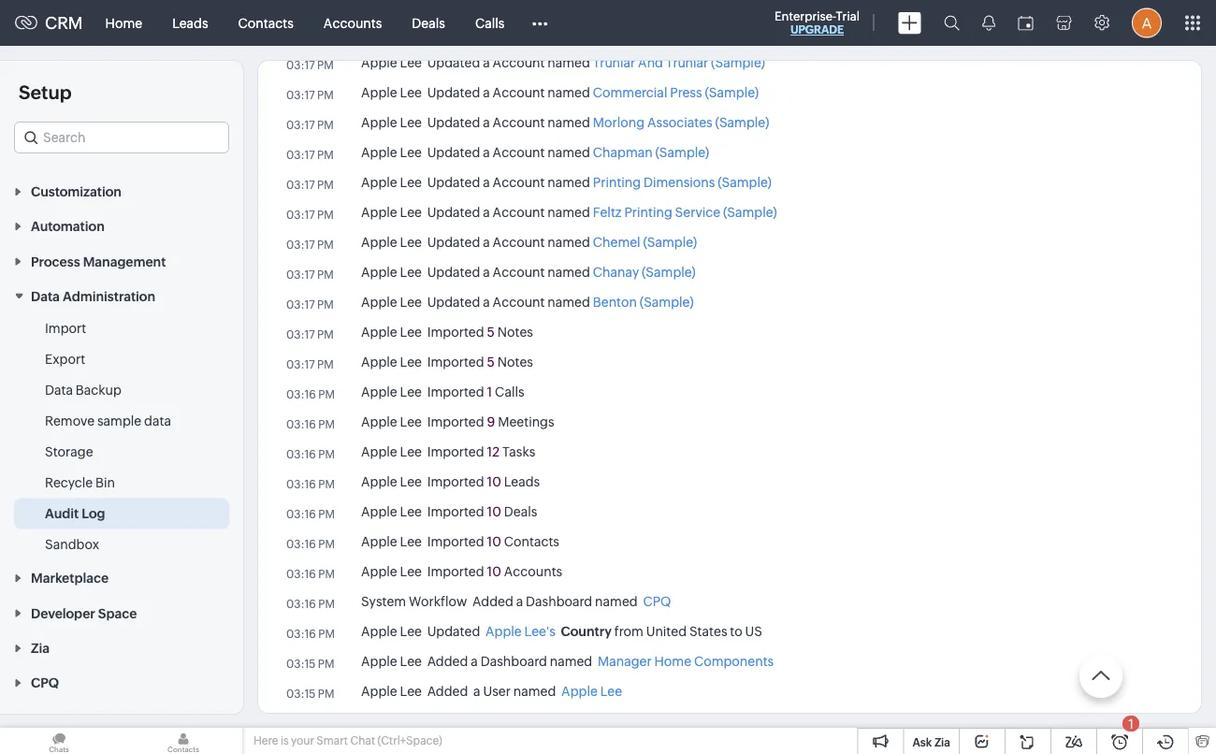 Task type: locate. For each thing, give the bounding box(es) containing it.
03:15 for apple lee  added a dashboard named manager home components
[[286, 658, 316, 671]]

apple lee  imported 12 tasks
[[361, 445, 538, 460]]

0 vertical spatial contacts
[[238, 15, 294, 30]]

1 imported from the top
[[427, 325, 485, 340]]

manager
[[598, 654, 652, 669]]

2 03:16 pm from the top
[[286, 418, 335, 431]]

1 vertical spatial zia
[[935, 736, 951, 749]]

03:16 pm for apple lee  imported 10 accounts
[[286, 568, 335, 581]]

added a dashboard named down apple lee's link
[[427, 654, 593, 669]]

3 03:17 pm from the top
[[286, 119, 334, 132]]

0 horizontal spatial zia
[[31, 641, 50, 656]]

7 03:16 pm from the top
[[286, 568, 335, 581]]

data backup link
[[45, 381, 122, 399]]

1 vertical spatial cpq
[[31, 676, 59, 691]]

2 03:15 from the top
[[286, 688, 316, 701]]

updated a account named for chemel
[[427, 235, 591, 250]]

updated a account named down apple lee  updated a account named morlong associates (sample)
[[427, 145, 591, 160]]

updated a account named down 'apple lee  updated a account named chapman (sample)'
[[427, 175, 591, 190]]

updated a account named up 'apple lee  updated a account named chapman (sample)'
[[427, 115, 591, 130]]

chanay
[[593, 265, 640, 280]]

8 imported from the top
[[427, 535, 485, 550]]

updated a account named
[[427, 55, 591, 70], [427, 85, 591, 100], [427, 115, 591, 130], [427, 145, 591, 160], [427, 175, 591, 190], [427, 205, 591, 220], [427, 235, 591, 250], [427, 265, 591, 280], [427, 295, 591, 310]]

4 03:17 pm from the top
[[286, 149, 334, 161]]

7 updated a account named from the top
[[427, 235, 591, 250]]

03:17 pm
[[286, 59, 334, 72], [286, 89, 334, 102], [286, 119, 334, 132], [286, 149, 334, 161], [286, 179, 334, 191], [286, 209, 334, 221], [286, 239, 334, 251], [286, 269, 334, 281], [286, 299, 334, 311], [286, 329, 334, 341], [286, 359, 334, 371]]

1 notes from the top
[[498, 325, 534, 340]]

3 03:16 pm from the top
[[286, 448, 335, 461]]

03:16 for apple lee  imported 12 tasks
[[286, 448, 316, 461]]

03:16
[[286, 388, 316, 401], [286, 418, 316, 431], [286, 448, 316, 461], [286, 478, 316, 491], [286, 508, 316, 521], [286, 538, 316, 551], [286, 568, 316, 581], [286, 598, 316, 611], [286, 628, 316, 641]]

automation button
[[0, 208, 243, 243]]

truhlar up commercial
[[593, 55, 636, 70]]

1 vertical spatial data
[[45, 383, 73, 398]]

1 truhlar from the left
[[593, 55, 636, 70]]

chemel
[[593, 235, 641, 250]]

create menu element
[[887, 0, 933, 45]]

developer
[[31, 606, 95, 621]]

apple lee  updated a account named chemel (sample)
[[361, 235, 698, 250]]

6 03:16 from the top
[[286, 538, 316, 551]]

0 vertical spatial calls
[[475, 15, 505, 30]]

0 vertical spatial 03:15 pm
[[286, 658, 335, 671]]

home down the united
[[655, 654, 692, 669]]

zia down developer
[[31, 641, 50, 656]]

updated a account named for benton
[[427, 295, 591, 310]]

updated a account named up apple lee  updated a account named chemel (sample)
[[427, 205, 591, 220]]

0 vertical spatial cpq
[[644, 594, 672, 609]]

10 for accounts
[[487, 564, 502, 579]]

calls up meetings
[[495, 385, 525, 400]]

calendar image
[[1019, 15, 1034, 30]]

5 updated a account named from the top
[[427, 175, 591, 190]]

(sample) right 'press'
[[705, 85, 759, 100]]

7 03:17 from the top
[[286, 239, 315, 251]]

9 imported from the top
[[427, 564, 485, 579]]

03:17 for chemel
[[286, 239, 315, 251]]

03:15 pm for apple lee  added a dashboard named manager home components
[[286, 658, 335, 671]]

03:15 pm for apple lee  added  a user named apple lee
[[286, 688, 335, 701]]

03:17 pm for truhlar
[[286, 59, 334, 72]]

2 03:15 pm from the top
[[286, 688, 335, 701]]

1 03:17 pm from the top
[[286, 59, 334, 72]]

1 03:16 pm from the top
[[286, 388, 335, 401]]

us
[[746, 624, 763, 639]]

03:17 pm for feltz
[[286, 209, 334, 221]]

enterprise-trial upgrade
[[775, 9, 860, 36]]

associates
[[648, 115, 713, 130]]

0 vertical spatial data
[[31, 289, 60, 304]]

03:17 for commercial
[[286, 89, 315, 102]]

1 vertical spatial contacts
[[504, 535, 560, 550]]

added
[[427, 684, 468, 699]]

4 imported from the top
[[427, 415, 485, 430]]

updated a account named down apple lee  updated a account named chanay (sample)
[[427, 295, 591, 310]]

truhlar up 'press'
[[666, 55, 709, 70]]

1 vertical spatial 03:15
[[286, 688, 316, 701]]

10 03:17 pm from the top
[[286, 329, 334, 341]]

03:16 pm for apple lee  imported 1 calls
[[286, 388, 335, 401]]

crm link
[[15, 13, 83, 33]]

meetings
[[498, 415, 555, 430]]

5 03:17 from the top
[[286, 179, 315, 191]]

calls
[[475, 15, 505, 30], [495, 385, 525, 400]]

1 10 from the top
[[487, 475, 502, 490]]

truhlar and truhlar (sample) link
[[593, 55, 766, 70]]

0 vertical spatial zia
[[31, 641, 50, 656]]

search image
[[945, 15, 960, 31]]

2 imported from the top
[[427, 355, 485, 370]]

printing dimensions (sample) link
[[593, 175, 772, 190]]

data administration button
[[0, 278, 243, 313]]

4 updated a account named from the top
[[427, 145, 591, 160]]

feltz
[[593, 205, 622, 220]]

0 vertical spatial notes
[[498, 325, 534, 340]]

0 vertical spatial leads
[[172, 15, 208, 30]]

calls link
[[460, 0, 520, 45]]

apple lee link
[[562, 684, 623, 699]]

deals down "tasks"
[[504, 505, 538, 520]]

1
[[487, 385, 493, 400], [1129, 717, 1134, 732]]

9 03:17 pm from the top
[[286, 299, 334, 311]]

11 03:17 pm from the top
[[286, 359, 334, 371]]

(sample) down chanay (sample) link
[[640, 295, 694, 310]]

1 horizontal spatial deals
[[504, 505, 538, 520]]

1 horizontal spatial truhlar
[[666, 55, 709, 70]]

leads right home link
[[172, 15, 208, 30]]

0 vertical spatial accounts
[[324, 15, 382, 30]]

data backup
[[45, 383, 122, 398]]

updated a account named for printing
[[427, 175, 591, 190]]

storage
[[45, 444, 93, 459]]

cpq up the united
[[644, 594, 672, 609]]

03:17 pm for chanay
[[286, 269, 334, 281]]

0 vertical spatial home
[[105, 15, 142, 30]]

(sample) right the service
[[724, 205, 778, 220]]

03:16 for apple lee  imported 1 calls
[[286, 388, 316, 401]]

03:15 pm
[[286, 658, 335, 671], [286, 688, 335, 701]]

printing up chemel (sample) 'link'
[[625, 205, 673, 220]]

3 03:16 from the top
[[286, 448, 316, 461]]

6 03:17 pm from the top
[[286, 209, 334, 221]]

updated a account named for chapman
[[427, 145, 591, 160]]

03:17 for printing
[[286, 179, 315, 191]]

create menu image
[[899, 12, 922, 34]]

sandbox link
[[45, 535, 99, 554]]

chats image
[[0, 728, 118, 755]]

marketplace button
[[0, 560, 243, 595]]

2 03:17 from the top
[[286, 89, 315, 102]]

apple lee  imported 5 notes
[[361, 325, 536, 340], [361, 355, 536, 370]]

4 03:17 from the top
[[286, 149, 315, 161]]

apple lee  imported 1 calls
[[361, 385, 528, 400]]

1 updated a account named from the top
[[427, 55, 591, 70]]

1 horizontal spatial 1
[[1129, 717, 1134, 732]]

6 updated a account named from the top
[[427, 205, 591, 220]]

4 10 from the top
[[487, 564, 502, 579]]

contacts
[[238, 15, 294, 30], [504, 535, 560, 550]]

channels
[[31, 149, 90, 164]]

5 down 'apple lee  updated a account named benton (sample)' at the top of page
[[487, 325, 495, 340]]

customization button
[[0, 174, 243, 208]]

10
[[487, 475, 502, 490], [487, 505, 502, 520], [487, 535, 502, 550], [487, 564, 502, 579]]

lee's
[[525, 624, 556, 639]]

system
[[361, 594, 406, 609]]

(sample) up the service
[[718, 175, 772, 190]]

accounts left deals link
[[324, 15, 382, 30]]

updated a account named down apple lee  updated a account named truhlar and truhlar (sample)
[[427, 85, 591, 100]]

cpq
[[644, 594, 672, 609], [31, 676, 59, 691]]

10 for deals
[[487, 505, 502, 520]]

notes down 'apple lee  updated a account named benton (sample)' at the top of page
[[498, 325, 534, 340]]

profile image
[[1133, 8, 1163, 38]]

1 03:16 from the top
[[286, 388, 316, 401]]

deals left calls "link"
[[412, 15, 446, 30]]

apple lee  updated a account named truhlar and truhlar (sample)
[[361, 55, 766, 70]]

apple lee  updated a account named feltz printing service (sample)
[[361, 205, 778, 220]]

1 03:15 from the top
[[286, 658, 316, 671]]

0 vertical spatial apple lee  imported 5 notes
[[361, 325, 536, 340]]

printing down chapman
[[593, 175, 641, 190]]

9 updated a account named from the top
[[427, 295, 591, 310]]

5 03:16 pm from the top
[[286, 508, 335, 521]]

10 down 12
[[487, 475, 502, 490]]

notes up meetings
[[498, 355, 534, 370]]

03:16 for apple lee  imported 10 leads
[[286, 478, 316, 491]]

process management
[[31, 254, 166, 269]]

apple lee  updated apple lee's country from united states to us
[[361, 624, 766, 639]]

1 vertical spatial accounts
[[504, 564, 563, 579]]

03:17 for truhlar
[[286, 59, 315, 72]]

1 03:15 pm from the top
[[286, 658, 335, 671]]

morlong associates (sample) link
[[593, 115, 770, 130]]

1 vertical spatial leads
[[504, 475, 540, 490]]

service
[[676, 205, 721, 220]]

updated a account named up 'apple lee  updated a account named benton (sample)' at the top of page
[[427, 265, 591, 280]]

benton (sample) link
[[593, 295, 694, 310]]

(sample) down feltz printing service (sample) link
[[644, 235, 698, 250]]

(sample) down chemel (sample) 'link'
[[642, 265, 696, 280]]

8 03:16 pm from the top
[[286, 598, 335, 611]]

data inside region
[[45, 383, 73, 398]]

apple lee  imported 10 deals
[[361, 505, 540, 520]]

Search text field
[[15, 123, 228, 153]]

profile element
[[1121, 0, 1174, 45]]

bin
[[95, 475, 115, 490]]

data inside dropdown button
[[31, 289, 60, 304]]

9 03:16 from the top
[[286, 628, 316, 641]]

updated a account named for morlong
[[427, 115, 591, 130]]

3 03:17 from the top
[[286, 119, 315, 132]]

morlong
[[593, 115, 645, 130]]

5 up 'apple lee  imported 1 calls'
[[487, 355, 495, 370]]

apple lee  updated a account named benton (sample)
[[361, 295, 694, 310]]

accounts up system workflow  added a dashboard named cpq
[[504, 564, 563, 579]]

0 vertical spatial 03:15
[[286, 658, 316, 671]]

chanay (sample) link
[[593, 265, 696, 280]]

audit log link
[[45, 504, 105, 523]]

1 horizontal spatial home
[[655, 654, 692, 669]]

03:15
[[286, 658, 316, 671], [286, 688, 316, 701]]

0 horizontal spatial cpq
[[31, 676, 59, 691]]

1 vertical spatial notes
[[498, 355, 534, 370]]

03:16 for from
[[286, 628, 316, 641]]

1 vertical spatial added a dashboard named
[[427, 654, 593, 669]]

recycle
[[45, 475, 93, 490]]

9 03:17 from the top
[[286, 299, 315, 311]]

4 03:16 from the top
[[286, 478, 316, 491]]

0 horizontal spatial truhlar
[[593, 55, 636, 70]]

5 03:17 pm from the top
[[286, 179, 334, 191]]

4 03:16 pm from the top
[[286, 478, 335, 491]]

zia right ask in the bottom right of the page
[[935, 736, 951, 749]]

10 for leads
[[487, 475, 502, 490]]

apple lee  imported 10 accounts
[[361, 564, 566, 579]]

1 vertical spatial 03:15 pm
[[286, 688, 335, 701]]

calls left other modules field
[[475, 15, 505, 30]]

03:16 for apple lee  imported 10 accounts
[[286, 568, 316, 581]]

None field
[[14, 122, 229, 154]]

2 apple lee  imported 5 notes from the top
[[361, 355, 536, 370]]

3 updated a account named from the top
[[427, 115, 591, 130]]

8 03:17 pm from the top
[[286, 269, 334, 281]]

2 03:17 pm from the top
[[286, 89, 334, 102]]

03:17 for chapman
[[286, 149, 315, 161]]

7 03:16 from the top
[[286, 568, 316, 581]]

contacts link
[[223, 0, 309, 45]]

1 horizontal spatial leads
[[504, 475, 540, 490]]

7 imported from the top
[[427, 505, 485, 520]]

3 10 from the top
[[487, 535, 502, 550]]

1 horizontal spatial cpq
[[644, 594, 672, 609]]

home right crm
[[105, 15, 142, 30]]

6 imported from the top
[[427, 475, 485, 490]]

customization
[[31, 184, 122, 199]]

8 updated a account named from the top
[[427, 265, 591, 280]]

0 vertical spatial added a dashboard named
[[473, 594, 638, 609]]

03:16 pm for apple lee  imported 9 meetings
[[286, 418, 335, 431]]

1 03:17 from the top
[[286, 59, 315, 72]]

(sample) right associates
[[716, 115, 770, 130]]

8 03:16 from the top
[[286, 598, 316, 611]]

updated a account named up apple lee  updated a account named chanay (sample)
[[427, 235, 591, 250]]

contacts right leads link
[[238, 15, 294, 30]]

1 apple lee  imported 5 notes from the top
[[361, 325, 536, 340]]

data down export
[[45, 383, 73, 398]]

9 03:16 pm from the top
[[286, 628, 335, 641]]

0 vertical spatial 5
[[487, 325, 495, 340]]

data for data administration
[[31, 289, 60, 304]]

cpq inside dropdown button
[[31, 676, 59, 691]]

leads down "tasks"
[[504, 475, 540, 490]]

added a dashboard named up apple lee  updated apple lee's country from united states to us on the bottom of page
[[473, 594, 638, 609]]

ask
[[913, 736, 933, 749]]

03:16 pm
[[286, 388, 335, 401], [286, 418, 335, 431], [286, 448, 335, 461], [286, 478, 335, 491], [286, 508, 335, 521], [286, 538, 335, 551], [286, 568, 335, 581], [286, 598, 335, 611], [286, 628, 335, 641]]

cpq up chats image
[[31, 676, 59, 691]]

0 horizontal spatial home
[[105, 15, 142, 30]]

0 horizontal spatial deals
[[412, 15, 446, 30]]

truhlar
[[593, 55, 636, 70], [666, 55, 709, 70]]

1 vertical spatial 5
[[487, 355, 495, 370]]

5 03:16 from the top
[[286, 508, 316, 521]]

8 03:17 from the top
[[286, 269, 315, 281]]

10 up apple lee  imported 10 accounts
[[487, 535, 502, 550]]

6 03:16 pm from the top
[[286, 538, 335, 551]]

10 up system workflow  added a dashboard named cpq
[[487, 564, 502, 579]]

here is your smart chat (ctrl+space)
[[254, 735, 443, 748]]

10 up the apple lee  imported 10 contacts
[[487, 505, 502, 520]]

03:17 pm for benton
[[286, 299, 334, 311]]

contacts up system workflow  added a dashboard named cpq
[[504, 535, 560, 550]]

6 03:17 from the top
[[286, 209, 315, 221]]

2 truhlar from the left
[[666, 55, 709, 70]]

1 vertical spatial apple lee  imported 5 notes
[[361, 355, 536, 370]]

7 03:17 pm from the top
[[286, 239, 334, 251]]

2 updated a account named from the top
[[427, 85, 591, 100]]

updated a account named down calls "link"
[[427, 55, 591, 70]]

2 10 from the top
[[487, 505, 502, 520]]

0 vertical spatial 1
[[487, 385, 493, 400]]

data down process
[[31, 289, 60, 304]]

press
[[671, 85, 703, 100]]

2 03:16 from the top
[[286, 418, 316, 431]]



Task type: describe. For each thing, give the bounding box(es) containing it.
cpq link
[[644, 594, 672, 609]]

apple lee  imported 10 contacts
[[361, 535, 562, 550]]

home link
[[90, 0, 157, 45]]

0 horizontal spatial accounts
[[324, 15, 382, 30]]

recycle bin
[[45, 475, 115, 490]]

from
[[615, 624, 644, 639]]

9
[[487, 415, 495, 430]]

sample
[[97, 413, 142, 428]]

smart
[[317, 735, 348, 748]]

(ctrl+space)
[[378, 735, 443, 748]]

apple lee  updated a account named chapman (sample)
[[361, 145, 710, 160]]

updated a account named for commercial
[[427, 85, 591, 100]]

audit
[[45, 506, 79, 521]]

1 vertical spatial printing
[[625, 205, 673, 220]]

trial
[[837, 9, 860, 23]]

automation
[[31, 219, 105, 234]]

contacts image
[[125, 728, 242, 755]]

10 for contacts
[[487, 535, 502, 550]]

03:17 pm for morlong
[[286, 119, 334, 132]]

1 5 from the top
[[487, 325, 495, 340]]

apple lee  updated a account named printing dimensions (sample)
[[361, 175, 772, 190]]

system workflow  added a dashboard named cpq
[[361, 594, 672, 609]]

1 vertical spatial 1
[[1129, 717, 1134, 732]]

storage link
[[45, 443, 93, 461]]

added a dashboard named for apple lee  added a dashboard named
[[427, 654, 593, 669]]

0 horizontal spatial 1
[[487, 385, 493, 400]]

leads link
[[157, 0, 223, 45]]

updated
[[427, 624, 480, 639]]

commercial
[[593, 85, 668, 100]]

import
[[45, 321, 86, 336]]

zia button
[[0, 630, 243, 665]]

log
[[82, 506, 105, 521]]

export
[[45, 352, 85, 367]]

developer space
[[31, 606, 137, 621]]

03:17 pm for chemel
[[286, 239, 334, 251]]

(sample) up printing dimensions (sample) "link"
[[656, 145, 710, 160]]

1 horizontal spatial zia
[[935, 736, 951, 749]]

remove sample data
[[45, 413, 171, 428]]

signals image
[[983, 15, 996, 31]]

3 imported from the top
[[427, 385, 485, 400]]

manager home components link
[[598, 654, 774, 669]]

channels button
[[0, 139, 243, 174]]

accounts link
[[309, 0, 397, 45]]

here
[[254, 735, 278, 748]]

03:17 pm for commercial
[[286, 89, 334, 102]]

to
[[731, 624, 743, 639]]

tasks
[[503, 445, 536, 460]]

5 imported from the top
[[427, 445, 485, 460]]

sandbox
[[45, 537, 99, 552]]

apple lee  imported 9 meetings
[[361, 415, 557, 430]]

feltz printing service (sample) link
[[593, 205, 778, 220]]

backup
[[76, 383, 122, 398]]

apple lee  added  a user named apple lee
[[361, 684, 623, 699]]

1 vertical spatial calls
[[495, 385, 525, 400]]

03:17 for benton
[[286, 299, 315, 311]]

12
[[487, 445, 500, 460]]

2 5 from the top
[[487, 355, 495, 370]]

apple lee  updated a account named commercial press (sample)
[[361, 85, 759, 100]]

03:17 for feltz
[[286, 209, 315, 221]]

enterprise-
[[775, 9, 837, 23]]

1 vertical spatial home
[[655, 654, 692, 669]]

country
[[561, 624, 612, 639]]

03:16 for apple lee  imported 10 contacts
[[286, 538, 316, 551]]

03:16 pm for apple lee  imported 12 tasks
[[286, 448, 335, 461]]

signals element
[[972, 0, 1007, 46]]

03:16 pm for from
[[286, 628, 335, 641]]

03:16 pm for apple lee  imported 10 contacts
[[286, 538, 335, 551]]

chat
[[350, 735, 375, 748]]

crm
[[45, 13, 83, 33]]

audit log
[[45, 506, 105, 521]]

data administration
[[31, 289, 155, 304]]

export link
[[45, 350, 85, 369]]

remove sample data link
[[45, 412, 171, 430]]

is
[[281, 735, 289, 748]]

lee
[[601, 684, 623, 699]]

search element
[[933, 0, 972, 46]]

chemel (sample) link
[[593, 235, 698, 250]]

03:16 for apple lee  imported 10 deals
[[286, 508, 316, 521]]

commercial press (sample) link
[[593, 85, 759, 100]]

zia inside dropdown button
[[31, 641, 50, 656]]

management
[[83, 254, 166, 269]]

03:17 pm for printing
[[286, 179, 334, 191]]

added a dashboard named for system workflow  added a dashboard named
[[473, 594, 638, 609]]

your
[[291, 735, 314, 748]]

03:17 pm for chapman
[[286, 149, 334, 161]]

03:15 for apple lee  added  a user named apple lee
[[286, 688, 316, 701]]

recycle bin link
[[45, 473, 115, 492]]

calls inside "link"
[[475, 15, 505, 30]]

03:16 pm for apple lee  imported 10 deals
[[286, 508, 335, 521]]

Other Modules field
[[520, 8, 560, 38]]

03:16 for apple lee  imported 9 meetings
[[286, 418, 316, 431]]

apple lee  updated a account named chanay (sample)
[[361, 265, 696, 280]]

apple lee  added a dashboard named manager home components
[[361, 654, 774, 669]]

03:17 for morlong
[[286, 119, 315, 132]]

updated a account named for chanay
[[427, 265, 591, 280]]

ask zia
[[913, 736, 951, 749]]

03:17 for chanay
[[286, 269, 315, 281]]

0 horizontal spatial leads
[[172, 15, 208, 30]]

chapman (sample) link
[[593, 145, 710, 160]]

0 vertical spatial printing
[[593, 175, 641, 190]]

states
[[690, 624, 728, 639]]

process management button
[[0, 243, 243, 278]]

data administration region
[[0, 313, 243, 560]]

administration
[[63, 289, 155, 304]]

and
[[639, 55, 664, 70]]

1 vertical spatial deals
[[504, 505, 538, 520]]

2 notes from the top
[[498, 355, 534, 370]]

0 vertical spatial deals
[[412, 15, 446, 30]]

data for data backup
[[45, 383, 73, 398]]

deals link
[[397, 0, 460, 45]]

(sample) up commercial press (sample) link
[[712, 55, 766, 70]]

03:16 pm for apple lee  imported 10 leads
[[286, 478, 335, 491]]

import link
[[45, 319, 86, 338]]

updated a account named for truhlar
[[427, 55, 591, 70]]

11 03:17 from the top
[[286, 359, 315, 371]]

benton
[[593, 295, 637, 310]]

10 03:17 from the top
[[286, 329, 315, 341]]

1 horizontal spatial accounts
[[504, 564, 563, 579]]

remove
[[45, 413, 95, 428]]

apple lee's link
[[486, 624, 556, 639]]

1 horizontal spatial contacts
[[504, 535, 560, 550]]

marketplace
[[31, 571, 109, 586]]

0 horizontal spatial contacts
[[238, 15, 294, 30]]

upgrade
[[791, 23, 844, 36]]

updated a account named for feltz
[[427, 205, 591, 220]]



Task type: vqa. For each thing, say whether or not it's contained in the screenshot.
chau- kitzman@noemail.com Link
no



